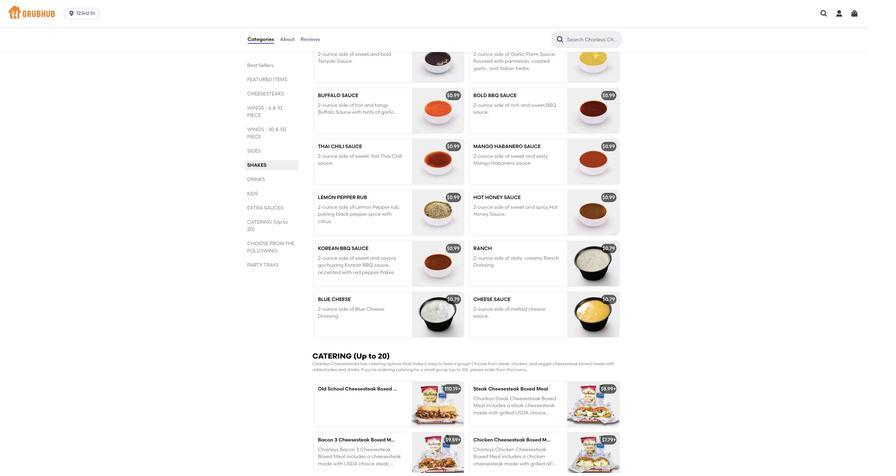 Task type: vqa. For each thing, say whether or not it's contained in the screenshot.
+$1.46
no



Task type: describe. For each thing, give the bounding box(es) containing it.
and left rubs.
[[407, 23, 415, 28]]

ounce for bold bbq sauce
[[479, 102, 493, 108]]

to right the (up
[[457, 368, 461, 373]]

lemon
[[355, 205, 372, 210]]

and inside 2-ounce side of sweet and bold teriyaki sauce.
[[370, 51, 380, 57]]

drinks
[[247, 177, 265, 183]]

buffalo
[[318, 93, 341, 99]]

pepper
[[373, 205, 390, 210]]

1 vertical spatial from
[[497, 368, 506, 373]]

steak cheesesteak boxed meal
[[474, 386, 549, 392]]

2- for bold bbq sauce
[[474, 102, 479, 108]]

of for thai
[[350, 154, 354, 159]]

main navigation navigation
[[0, 0, 870, 27]]

blue
[[318, 297, 331, 303]]

order
[[485, 368, 496, 373]]

- for 30
[[265, 127, 268, 133]]

ranch
[[544, 256, 559, 262]]

items
[[273, 77, 288, 83]]

30
[[269, 127, 274, 133]]

catering for catering (up to 20) charleys cheesesteaks has catering options that make it easy to feed a group! choose from steak, chicken, and veggie cheesesteak boxed meals with added sides and drinks. if you're ordering catering for a small group (up to 20), please order from this menu.
[[313, 352, 352, 361]]

2- for thai chili sauce
[[318, 154, 323, 159]]

party trays
[[247, 262, 279, 268]]

thai
[[381, 154, 391, 159]]

cheesesteak down the "if" on the left bottom of page
[[345, 386, 376, 392]]

2- for lemon pepper rub
[[318, 205, 323, 210]]

with inside 2-ounce side of garlic parm sauce, flavored with parmesan, roasted garlic, and italian herbs.
[[494, 58, 504, 64]]

+ for $7.79
[[614, 437, 617, 443]]

$9.59
[[446, 437, 458, 443]]

123rd
[[76, 10, 89, 16]]

$10.19 +
[[445, 386, 461, 392]]

bbq inside 2-ounce side of rich and sweet bbq sauce.
[[547, 102, 557, 108]]

hints
[[363, 110, 374, 115]]

(up for catering (up to 20) charleys cheesesteaks has catering options that make it easy to feed a group! choose from steak, chicken, and veggie cheesesteak boxed meals with added sides and drinks. if you're ordering catering for a small group (up to 20), please order from this menu.
[[354, 352, 367, 361]]

ounce for lemon pepper rub
[[323, 205, 338, 210]]

Search Charleys Cheesesteaks and Wings search field
[[567, 36, 620, 43]]

sauce for 2-ounce side of rich and sweet bbq sauce.
[[500, 93, 517, 99]]

side for dressing.
[[494, 256, 504, 262]]

ounce inside 2-ounce side of garlic parm sauce, flavored with parmesan, roasted garlic, and italian herbs.
[[479, 51, 493, 57]]

svg image inside 123rd st button
[[68, 10, 75, 17]]

sauce for 2-ounce side of sweet and spicy hot honey sauce.
[[504, 195, 521, 201]]

side for hot
[[494, 205, 504, 210]]

chicken cheesesteak boxed meal
[[474, 437, 554, 443]]

mango habanero sauce image
[[568, 139, 620, 184]]

$0.79 for 2-ounce side of blue cheese dressing.
[[448, 297, 460, 303]]

menu.
[[515, 368, 528, 373]]

melted
[[511, 307, 528, 313]]

bbq inside '2-ounce side of sweet and savory gochujang korean bbq sauce, accented with red pepper flakes.'
[[363, 263, 373, 269]]

of for buffalo
[[350, 102, 354, 108]]

boxed
[[580, 362, 592, 367]]

of for mango
[[505, 154, 510, 159]]

pepper inside '2-ounce side of sweet and savory gochujang korean bbq sauce, accented with red pepper flakes.'
[[362, 270, 380, 276]]

2-ounce side of garlic parm sauce, flavored with parmesan, roasted garlic, and italian herbs.
[[474, 51, 556, 71]]

$7.79
[[602, 437, 614, 443]]

cheesesteaks
[[247, 91, 284, 97]]

sauce up 2-ounce side of melted cheese sauce.
[[494, 297, 511, 303]]

and inside '2-ounce side of sweet and savory gochujang korean bbq sauce, accented with red pepper flakes.'
[[370, 256, 380, 262]]

$8.99 +
[[601, 386, 617, 392]]

$0.99 for 2-ounce side of hot and tangy buffalo sauce with hints of garlic.
[[447, 93, 460, 99]]

sweet for savory
[[355, 256, 369, 262]]

2- up reviews
[[313, 23, 317, 28]]

italian
[[500, 66, 515, 71]]

ounce for mango habanero sauce
[[479, 154, 493, 159]]

school
[[328, 386, 344, 392]]

gochujang
[[318, 263, 344, 269]]

sauce up 2-ounce side of hot and tangy buffalo sauce with hints of garlic.
[[342, 93, 359, 99]]

if
[[361, 368, 364, 373]]

$0.79 for 2-ounce side of zesty, creamy ranch dressing.
[[603, 246, 615, 252]]

sauce,
[[540, 51, 556, 57]]

$0.99 for 2-ounce side of sweet and zesty mango habanero sauce.
[[603, 144, 615, 150]]

catering for catering (up to 20)
[[247, 219, 272, 225]]

reviews button
[[301, 27, 321, 52]]

black
[[336, 212, 349, 218]]

best sellers
[[247, 62, 274, 68]]

has
[[361, 362, 368, 367]]

ounce for cheese sauce
[[479, 307, 493, 313]]

of left our
[[341, 23, 345, 28]]

of inside 2-ounce side of garlic parm sauce, flavored with parmesan, roasted garlic, and italian herbs.
[[505, 51, 510, 57]]

2-ounce side of blue cheese dressing.
[[318, 307, 385, 320]]

old
[[318, 386, 327, 392]]

sauce. inside 2-ounce side of melted cheese sauce.
[[474, 314, 489, 320]]

dressing. inside 2-ounce side of zesty, creamy ranch dressing.
[[474, 263, 495, 269]]

sauce. inside 2-ounce side of sweet and bold teriyaki sauce.
[[337, 58, 353, 64]]

buffalo
[[318, 110, 335, 115]]

and inside 2-ounce side of hot and tangy buffalo sauce with hints of garlic.
[[364, 102, 374, 108]]

sauce for 2-ounce side of sweet and zesty mango habanero sauce.
[[524, 144, 541, 150]]

tangy
[[375, 102, 389, 108]]

2 svg image from the left
[[851, 9, 859, 18]]

blue cheese image
[[412, 292, 464, 337]]

ranch image
[[568, 241, 620, 286]]

$0.99 for 2-ounce side of sweet and savory gochujang korean bbq sauce, accented with red pepper flakes.
[[447, 246, 460, 252]]

for
[[414, 368, 420, 373]]

side for buffalo
[[339, 102, 348, 108]]

sauce,
[[374, 263, 390, 269]]

20),
[[462, 368, 470, 373]]

cheese
[[529, 307, 546, 313]]

1 cheese from the left
[[332, 297, 351, 303]]

catering (up to 20) charleys cheesesteaks has catering options that make it easy to feed a group! choose from steak, chicken, and veggie cheesesteak boxed meals with added sides and drinks. if you're ordering catering for a small group (up to 20), please order from this menu.
[[313, 352, 615, 373]]

side for chili
[[339, 154, 348, 159]]

with inside '2-ounce side of sweet and savory gochujang korean bbq sauce, accented with red pepper flakes.'
[[342, 270, 352, 276]]

0 vertical spatial a
[[454, 362, 457, 367]]

1 vertical spatial a
[[421, 368, 424, 373]]

0 vertical spatial catering
[[369, 362, 386, 367]]

flakes.
[[381, 270, 396, 276]]

2-ounce side of hot and tangy buffalo sauce with hints of garlic.
[[318, 102, 396, 115]]

to up the you're
[[369, 352, 376, 361]]

and inside 2-ounce side of garlic parm sauce, flavored with parmesan, roasted garlic, and italian herbs.
[[490, 66, 499, 71]]

2- for buffalo sauce
[[318, 102, 323, 108]]

ordering
[[378, 368, 395, 373]]

cheesesteak
[[553, 362, 579, 367]]

sauce for 2-ounce side of sweet and savory gochujang korean bbq sauce, accented with red pepper flakes.
[[352, 246, 369, 252]]

sellers
[[259, 62, 274, 68]]

side inside the 2-ounce side of blue cheese dressing.
[[339, 307, 348, 313]]

st
[[90, 10, 95, 16]]

garlic parm sauce image
[[568, 37, 620, 82]]

chili
[[331, 144, 344, 150]]

$0.99 for 2-ounce side of sweet and spicy hot honey sauce.
[[603, 195, 615, 201]]

and inside 2-ounce side of rich and sweet bbq sauce.
[[521, 102, 530, 108]]

herbs.
[[516, 66, 530, 71]]

2-ounce side of rich and sweet bbq sauce.
[[474, 102, 557, 115]]

ounce for sweet teriyaki sauce
[[323, 51, 338, 57]]

side for teriyaki
[[339, 51, 348, 57]]

with inside 2-ounce side of hot and tangy buffalo sauce with hints of garlic.
[[352, 110, 362, 115]]

and left 'veggie'
[[530, 362, 538, 367]]

group
[[436, 368, 448, 373]]

old school cheesesteak boxed meal
[[318, 386, 405, 392]]

steak
[[474, 386, 488, 392]]

trays
[[264, 262, 279, 268]]

2- inside 2-ounce side of garlic parm sauce, flavored with parmesan, roasted garlic, and italian herbs.
[[474, 51, 479, 57]]

hot honey sauce
[[474, 195, 521, 201]]

$0.99 for 2-ounce side of lemon pepper rub, pairing black pepper spice with citrus.
[[447, 195, 460, 201]]

thai
[[318, 144, 330, 150]]

rub
[[357, 195, 367, 201]]

of for sweet
[[350, 51, 354, 57]]

2- for sweet teriyaki sauce
[[318, 51, 323, 57]]

easy
[[428, 362, 438, 367]]

and inside 2-ounce side of sweet and zesty mango habanero sauce.
[[526, 154, 535, 159]]

sweet inside 2-ounce side of rich and sweet bbq sauce.
[[532, 102, 545, 108]]

drinks.
[[347, 368, 360, 373]]

creamy
[[525, 256, 543, 262]]

50
[[280, 127, 286, 133]]

6
[[269, 105, 272, 111]]

korean bbq sauce image
[[412, 241, 464, 286]]

mango
[[474, 161, 490, 166]]

cheesesteak down this
[[489, 386, 520, 392]]

about
[[280, 36, 295, 42]]

party
[[247, 262, 263, 268]]

side inside 2-ounce side of melted cheese sauce.
[[494, 307, 504, 313]]

savory
[[381, 256, 396, 262]]

blue
[[355, 307, 366, 313]]

dressing. inside the 2-ounce side of blue cheese dressing.
[[318, 314, 340, 320]]

featured
[[247, 77, 272, 83]]

side for mango
[[494, 154, 504, 159]]

piece for wings - 30 & 50 piece
[[247, 134, 261, 140]]

2 cheese from the left
[[474, 297, 493, 303]]

dressings,
[[370, 23, 390, 28]]

of for hot
[[505, 205, 510, 210]]

and down cheesesteaks
[[338, 368, 346, 373]]



Task type: locate. For each thing, give the bounding box(es) containing it.
parmesan,
[[505, 58, 531, 64]]

pepper down sauce,
[[362, 270, 380, 276]]

1 vertical spatial 20)
[[378, 352, 390, 361]]

+ for $10.19
[[458, 386, 461, 392]]

ounce inside 2-ounce side of zesty, creamy ranch dressing.
[[479, 256, 493, 262]]

side up sauce on the top left of page
[[339, 102, 348, 108]]

best
[[247, 62, 258, 68]]

wings left 6 at the top left of the page
[[247, 105, 264, 111]]

sauce. inside 2-ounce side of sweet and spicy hot honey sauce.
[[490, 212, 506, 218]]

sauce. inside 2-ounce side of sweet, hot thai chili sauce.
[[318, 161, 334, 166]]

and left bold
[[370, 51, 380, 57]]

ounce for korean bbq sauce
[[323, 256, 338, 262]]

0 vertical spatial dressing.
[[474, 263, 495, 269]]

sauce for 2-ounce side of sweet and bold teriyaki sauce.
[[359, 42, 376, 48]]

2-ounce side of sweet and savory gochujang korean bbq sauce, accented with red pepper flakes.
[[318, 256, 396, 276]]

ounce down cheese sauce
[[479, 307, 493, 313]]

side for bbq
[[494, 102, 504, 108]]

flavored
[[474, 58, 493, 64]]

side down hot honey sauce on the top right
[[494, 205, 504, 210]]

2- for ranch
[[474, 256, 479, 262]]

sweet inside 2-ounce side of sweet and bold teriyaki sauce.
[[355, 51, 369, 57]]

1 wings from the top
[[247, 105, 264, 111]]

1 vertical spatial catering
[[313, 352, 352, 361]]

1 vertical spatial catering
[[396, 368, 413, 373]]

of inside 2-ounce side of rich and sweet bbq sauce.
[[505, 102, 510, 108]]

ounce for ranch
[[479, 256, 493, 262]]

blue cheese
[[318, 297, 351, 303]]

ounce down ranch
[[479, 256, 493, 262]]

side down bold bbq sauce
[[494, 102, 504, 108]]

sauce. down bold
[[474, 110, 489, 115]]

group!
[[458, 362, 471, 367]]

20) up "choose"
[[247, 227, 255, 233]]

and inside 2-ounce side of sweet and spicy hot honey sauce.
[[526, 205, 535, 210]]

wings inside 'wings - 30 & 50 piece'
[[247, 127, 264, 133]]

0 vertical spatial -
[[265, 105, 268, 111]]

hot inside 2-ounce side of hot and tangy buffalo sauce with hints of garlic.
[[355, 102, 363, 108]]

of inside '2-ounce side of sweet and savory gochujang korean bbq sauce, accented with red pepper flakes.'
[[350, 256, 354, 262]]

of inside 2-ounce side of sweet and zesty mango habanero sauce.
[[505, 154, 510, 159]]

side down cheese sauce
[[494, 307, 504, 313]]

hot up hints
[[355, 102, 363, 108]]

2-ounce side of zesty, creamy ranch dressing.
[[474, 256, 559, 269]]

of inside 2-ounce side of melted cheese sauce.
[[505, 307, 510, 313]]

following:
[[247, 248, 279, 254]]

$9.59 +
[[446, 437, 461, 443]]

sweet right rich
[[532, 102, 545, 108]]

our
[[346, 23, 353, 28]]

svg image
[[836, 9, 844, 18], [851, 9, 859, 18]]

chicken cheesesteak boxed meal image
[[568, 433, 620, 474]]

catering inside catering (up to 20) charleys cheesesteaks has catering options that make it easy to feed a group! choose from steak, chicken, and veggie cheesesteak boxed meals with added sides and drinks. if you're ordering catering for a small group (up to 20), please order from this menu.
[[313, 352, 352, 361]]

0 horizontal spatial a
[[421, 368, 424, 373]]

- inside 'wings - 30 & 50 piece'
[[265, 127, 268, 133]]

extra sauces
[[247, 205, 284, 211]]

2- down cheese sauce
[[474, 307, 479, 313]]

ounce for blue cheese
[[323, 307, 338, 313]]

of down sweet teriyaki sauce at the left top of the page
[[350, 51, 354, 57]]

1 vertical spatial &
[[276, 127, 279, 133]]

$0.99 for 2-ounce side of sweet, hot thai chili sauce.
[[447, 144, 460, 150]]

2- inside 2-ounce side of melted cheese sauce.
[[474, 307, 479, 313]]

side down thai chili sauce
[[339, 154, 348, 159]]

1 horizontal spatial (up
[[354, 352, 367, 361]]

0 horizontal spatial svg image
[[836, 9, 844, 18]]

pepper down lemon
[[350, 212, 368, 218]]

bold bbq sauce
[[474, 93, 517, 99]]

ounce inside '2-ounce side of sweet and savory gochujang korean bbq sauce, accented with red pepper flakes.'
[[323, 256, 338, 262]]

with inside catering (up to 20) charleys cheesesteaks has catering options that make it easy to feed a group! choose from steak, chicken, and veggie cheesesteak boxed meals with added sides and drinks. if you're ordering catering for a small group (up to 20), please order from this menu.
[[606, 362, 615, 367]]

cheesesteaks
[[331, 362, 360, 367]]

teriyaki
[[318, 58, 336, 64]]

2- up honey
[[474, 205, 479, 210]]

2- inside 2-ounce side of hot and tangy buffalo sauce with hints of garlic.
[[318, 102, 323, 108]]

cheesesteak
[[345, 386, 376, 392], [489, 386, 520, 392], [339, 437, 370, 443], [494, 437, 526, 443]]

0 horizontal spatial sauce.
[[337, 58, 353, 64]]

$8.99
[[601, 386, 614, 392]]

bacon 3 cheesesteak boxed meal image
[[412, 433, 464, 474]]

with inside 2-ounce side of lemon pepper rub, pairing black pepper spice with citrus.
[[382, 212, 392, 218]]

side
[[339, 51, 348, 57], [494, 51, 504, 57], [339, 102, 348, 108], [494, 102, 504, 108], [339, 154, 348, 159], [494, 154, 504, 159], [339, 205, 348, 210], [494, 205, 504, 210], [339, 256, 348, 262], [494, 256, 504, 262], [339, 307, 348, 313], [494, 307, 504, 313]]

parm
[[526, 51, 539, 57]]

chicken
[[474, 437, 493, 443]]

ounce up buffalo
[[323, 102, 338, 108]]

2- inside 2-ounce side of sweet, hot thai chili sauce.
[[318, 154, 323, 159]]

cheesesteak right 3
[[339, 437, 370, 443]]

2- inside the 2-ounce side of blue cheese dressing.
[[318, 307, 323, 313]]

side inside 2-ounce side of hot and tangy buffalo sauce with hints of garlic.
[[339, 102, 348, 108]]

of up "korean"
[[350, 256, 354, 262]]

sauce. inside 2-ounce side of rich and sweet bbq sauce.
[[474, 110, 489, 115]]

$0.99 for 2-ounce side of rich and sweet bbq sauce.
[[603, 93, 615, 99]]

from down "steak,"
[[497, 368, 506, 373]]

123rd st button
[[64, 8, 102, 19]]

1 svg image from the left
[[836, 9, 844, 18]]

piece for wings - 6 & 10 piece
[[247, 112, 261, 118]]

cheese sauce image
[[568, 292, 620, 337]]

thai chili sauce image
[[412, 139, 464, 184]]

(up down sauces
[[273, 219, 282, 225]]

bacon
[[318, 437, 334, 443]]

2- inside 2-ounce side of sweet and bold teriyaki sauce.
[[318, 51, 323, 57]]

1 vertical spatial piece
[[247, 134, 261, 140]]

sweet teriyaki sauce image
[[412, 37, 464, 82]]

sweet down sweet teriyaki sauce at the left top of the page
[[355, 51, 369, 57]]

to down sauces
[[283, 219, 288, 225]]

1 horizontal spatial 20)
[[378, 352, 390, 361]]

0 vertical spatial &
[[273, 105, 276, 111]]

categories button
[[247, 27, 275, 52]]

2 - from the top
[[265, 127, 268, 133]]

of for lemon
[[350, 205, 354, 210]]

mango habanero sauce
[[474, 144, 541, 150]]

10
[[278, 105, 282, 111]]

cheesesteak right "chicken"
[[494, 437, 526, 443]]

and left spicy
[[526, 205, 535, 210]]

catering up the you're
[[369, 362, 386, 367]]

of up habanero on the top right
[[505, 154, 510, 159]]

2-ounce cups of our favorite dressings, sauces, and rubs.
[[313, 23, 426, 28]]

0 vertical spatial sauce.
[[337, 58, 353, 64]]

sweet inside '2-ounce side of sweet and savory gochujang korean bbq sauce, accented with red pepper flakes.'
[[355, 256, 369, 262]]

1 vertical spatial sauce.
[[490, 212, 506, 218]]

korean bbq sauce
[[318, 246, 369, 252]]

hot honey sauce image
[[568, 190, 620, 235]]

side left the zesty, at the bottom right
[[494, 256, 504, 262]]

side inside 2-ounce side of sweet and zesty mango habanero sauce.
[[494, 154, 504, 159]]

pepper inside 2-ounce side of lemon pepper rub, pairing black pepper spice with citrus.
[[350, 212, 368, 218]]

side inside 2-ounce side of sweet and bold teriyaki sauce.
[[339, 51, 348, 57]]

favorite
[[354, 23, 369, 28]]

ounce down bold
[[479, 102, 493, 108]]

sweet for bold
[[355, 51, 369, 57]]

wings left "30"
[[247, 127, 264, 133]]

3
[[335, 437, 338, 443]]

ounce up teriyaki
[[323, 51, 338, 57]]

sauce. inside 2-ounce side of sweet and zesty mango habanero sauce.
[[517, 161, 532, 166]]

0 horizontal spatial 20)
[[247, 227, 255, 233]]

$10.19
[[445, 386, 458, 392]]

2- up pairing
[[318, 205, 323, 210]]

rubs.
[[416, 23, 426, 28]]

dressing. down the blue
[[318, 314, 340, 320]]

+ for $8.99
[[614, 386, 617, 392]]

& inside the 'wings - 6 & 10 piece'
[[273, 105, 276, 111]]

sweet up "korean"
[[355, 256, 369, 262]]

0 vertical spatial (up
[[273, 219, 282, 225]]

side up black
[[339, 205, 348, 210]]

reviews
[[301, 36, 320, 42]]

$0.99
[[603, 42, 615, 48], [447, 93, 460, 99], [603, 93, 615, 99], [447, 144, 460, 150], [603, 144, 615, 150], [447, 195, 460, 201], [603, 195, 615, 201], [447, 246, 460, 252]]

sweet inside 2-ounce side of sweet and spicy hot honey sauce.
[[511, 205, 525, 210]]

piece inside 'wings - 30 & 50 piece'
[[247, 134, 261, 140]]

2- inside 2-ounce side of zesty, creamy ranch dressing.
[[474, 256, 479, 262]]

ounce inside 2-ounce side of sweet, hot thai chili sauce.
[[323, 154, 338, 159]]

2-ounce side of sweet and spicy hot honey sauce.
[[474, 205, 558, 218]]

a right for
[[421, 368, 424, 373]]

1 horizontal spatial a
[[454, 362, 457, 367]]

side inside 2-ounce side of sweet, hot thai chili sauce.
[[339, 154, 348, 159]]

sauce up zesty
[[524, 144, 541, 150]]

0 horizontal spatial svg image
[[68, 10, 75, 17]]

+
[[458, 386, 461, 392], [614, 386, 617, 392], [458, 437, 461, 443], [614, 437, 617, 443]]

side inside 2-ounce side of sweet and spicy hot honey sauce.
[[494, 205, 504, 210]]

- left "30"
[[265, 127, 268, 133]]

sauce up 2-ounce side of sweet and bold teriyaki sauce.
[[359, 42, 376, 48]]

from up order at right bottom
[[488, 362, 498, 367]]

1 - from the top
[[265, 105, 268, 111]]

2- up flavored
[[474, 51, 479, 57]]

steak cheesesteak boxed meal image
[[568, 382, 620, 427]]

side inside '2-ounce side of sweet and savory gochujang korean bbq sauce, accented with red pepper flakes.'
[[339, 256, 348, 262]]

garlic,
[[474, 66, 488, 71]]

0 vertical spatial piece
[[247, 112, 261, 118]]

sides
[[327, 368, 337, 373]]

20) up options on the left of the page
[[378, 352, 390, 361]]

(up inside catering (up to 20) charleys cheesesteaks has catering options that make it easy to feed a group! choose from steak, chicken, and veggie cheesesteak boxed meals with added sides and drinks. if you're ordering catering for a small group (up to 20), please order from this menu.
[[354, 352, 367, 361]]

1 horizontal spatial cheese
[[474, 297, 493, 303]]

side inside 2-ounce side of lemon pepper rub, pairing black pepper spice with citrus.
[[339, 205, 348, 210]]

rub,
[[391, 205, 400, 210]]

spice
[[369, 212, 381, 218]]

2- down the blue
[[318, 307, 323, 313]]

of inside the 2-ounce side of blue cheese dressing.
[[350, 307, 354, 313]]

of inside 2-ounce side of sweet and spicy hot honey sauce.
[[505, 205, 510, 210]]

sauce. right honey
[[490, 212, 506, 218]]

ounce up honey
[[479, 205, 493, 210]]

choose
[[472, 362, 487, 367]]

ounce down thai
[[323, 154, 338, 159]]

20) for catering (up to 20) charleys cheesesteaks has catering options that make it easy to feed a group! choose from steak, chicken, and veggie cheesesteak boxed meals with added sides and drinks. if you're ordering catering for a small group (up to 20), please order from this menu.
[[378, 352, 390, 361]]

2- for mango habanero sauce
[[474, 154, 479, 159]]

(up inside catering (up to 20)
[[273, 219, 282, 225]]

side inside 2-ounce side of zesty, creamy ranch dressing.
[[494, 256, 504, 262]]

ounce left cups
[[317, 23, 329, 28]]

0 horizontal spatial catering
[[369, 362, 386, 367]]

- left 6 at the top left of the page
[[265, 105, 268, 111]]

& right "30"
[[276, 127, 279, 133]]

sauce. down teriyaki
[[337, 58, 353, 64]]

ounce for buffalo sauce
[[323, 102, 338, 108]]

1 vertical spatial wings
[[247, 127, 264, 133]]

1 vertical spatial pepper
[[362, 270, 380, 276]]

$0.99 for 2-ounce side of garlic parm sauce, flavored with parmesan, roasted garlic, and italian herbs.
[[603, 42, 615, 48]]

of for cheese
[[505, 307, 510, 313]]

2 wings from the top
[[247, 127, 264, 133]]

- for 6
[[265, 105, 268, 111]]

ounce
[[317, 23, 329, 28], [323, 51, 338, 57], [479, 51, 493, 57], [323, 102, 338, 108], [479, 102, 493, 108], [323, 154, 338, 159], [479, 154, 493, 159], [323, 205, 338, 210], [479, 205, 493, 210], [323, 256, 338, 262], [479, 256, 493, 262], [323, 307, 338, 313], [479, 307, 493, 313]]

of for bold
[[505, 102, 510, 108]]

of down 'pepper'
[[350, 205, 354, 210]]

sauce up sweet,
[[346, 144, 362, 150]]

$0.79 for 2-ounce side of melted cheese sauce.
[[603, 297, 615, 303]]

2- down ranch
[[474, 256, 479, 262]]

ounce up pairing
[[323, 205, 338, 210]]

2-ounce side of sweet and bold teriyaki sauce.
[[318, 51, 392, 64]]

+ for $9.59
[[458, 437, 461, 443]]

2-ounce side of sweet and zesty mango habanero sauce.
[[474, 154, 548, 166]]

0 vertical spatial pepper
[[350, 212, 368, 218]]

please
[[471, 368, 484, 373]]

0 vertical spatial 20)
[[247, 227, 255, 233]]

2- for korean bbq sauce
[[318, 256, 323, 262]]

2- for cheese sauce
[[474, 307, 479, 313]]

sides
[[247, 148, 261, 154]]

of inside 2-ounce side of sweet and bold teriyaki sauce.
[[350, 51, 354, 57]]

of left the zesty, at the bottom right
[[505, 256, 510, 262]]

feed
[[444, 362, 453, 367]]

korean
[[318, 246, 339, 252]]

categories
[[248, 36, 274, 42]]

ounce up gochujang
[[323, 256, 338, 262]]

lemon pepper rub image
[[412, 190, 464, 235]]

of for blue
[[350, 307, 354, 313]]

20) inside catering (up to 20)
[[247, 227, 255, 233]]

1 vertical spatial (up
[[354, 352, 367, 361]]

1 vertical spatial dressing.
[[318, 314, 340, 320]]

ounce inside 2-ounce side of sweet and zesty mango habanero sauce.
[[479, 154, 493, 159]]

and left zesty
[[526, 154, 535, 159]]

dressing. down ranch
[[474, 263, 495, 269]]

ounce inside 2-ounce side of sweet and spicy hot honey sauce.
[[479, 205, 493, 210]]

rich
[[511, 102, 520, 108]]

ounce inside 2-ounce side of sweet and bold teriyaki sauce.
[[323, 51, 338, 57]]

buffalo sauce image
[[412, 88, 464, 133]]

veggie
[[539, 362, 552, 367]]

2- inside 2-ounce side of rich and sweet bbq sauce.
[[474, 102, 479, 108]]

of down tangy
[[376, 110, 380, 115]]

side inside 2-ounce side of garlic parm sauce, flavored with parmesan, roasted garlic, and italian herbs.
[[494, 51, 504, 57]]

sweet inside 2-ounce side of sweet and zesty mango habanero sauce.
[[511, 154, 525, 159]]

catering inside catering (up to 20)
[[247, 219, 272, 225]]

and up hints
[[364, 102, 374, 108]]

2- down bold
[[474, 102, 479, 108]]

teriyaki
[[336, 42, 358, 48]]

catering up charleys
[[313, 352, 352, 361]]

2- inside 2-ounce side of sweet and spicy hot honey sauce.
[[474, 205, 479, 210]]

of inside 2-ounce side of zesty, creamy ranch dressing.
[[505, 256, 510, 262]]

make
[[412, 362, 424, 367]]

roasted
[[532, 58, 550, 64]]

1 vertical spatial -
[[265, 127, 268, 133]]

0 horizontal spatial catering
[[247, 219, 272, 225]]

sauce up 2-ounce side of sweet and spicy hot honey sauce.
[[504, 195, 521, 201]]

catering
[[369, 362, 386, 367], [396, 368, 413, 373]]

sauce
[[336, 110, 351, 115]]

piece up 'wings - 30 & 50 piece'
[[247, 112, 261, 118]]

this
[[507, 368, 514, 373]]

about button
[[280, 27, 295, 52]]

to inside catering (up to 20)
[[283, 219, 288, 225]]

of for korean
[[350, 256, 354, 262]]

2- up gochujang
[[318, 256, 323, 262]]

old school cheesesteak boxed meal image
[[412, 382, 464, 427]]

-
[[265, 105, 268, 111], [265, 127, 268, 133]]

of down hot honey sauce on the top right
[[505, 205, 510, 210]]

catering (up to 20)
[[247, 219, 288, 233]]

(up up has
[[354, 352, 367, 361]]

sweet for zesty
[[511, 154, 525, 159]]

of left garlic
[[505, 51, 510, 57]]

from
[[488, 362, 498, 367], [497, 368, 506, 373]]

bold bbq sauce image
[[568, 88, 620, 133]]

& inside 'wings - 30 & 50 piece'
[[276, 127, 279, 133]]

0 horizontal spatial (up
[[273, 219, 282, 225]]

2- inside 2-ounce side of sweet and zesty mango habanero sauce.
[[474, 154, 479, 159]]

it
[[425, 362, 427, 367]]

ounce up mango
[[479, 154, 493, 159]]

added
[[313, 368, 326, 373]]

spicy
[[537, 205, 549, 210]]

meal
[[394, 386, 405, 392], [537, 386, 549, 392], [387, 437, 399, 443], [543, 437, 554, 443]]

charleys
[[313, 362, 330, 367]]

0 horizontal spatial cheese
[[332, 297, 351, 303]]

ounce inside 2-ounce side of rich and sweet bbq sauce.
[[479, 102, 493, 108]]

1 horizontal spatial catering
[[396, 368, 413, 373]]

catering down that
[[396, 368, 413, 373]]

hot left "thai"
[[372, 154, 380, 159]]

1 vertical spatial hot
[[372, 154, 380, 159]]

piece inside the 'wings - 6 & 10 piece'
[[247, 112, 261, 118]]

2- for hot honey sauce
[[474, 205, 479, 210]]

20) for catering (up to 20)
[[247, 227, 255, 233]]

cheese up 2-ounce side of melted cheese sauce.
[[474, 297, 493, 303]]

garlic
[[511, 51, 525, 57]]

2- for blue cheese
[[318, 307, 323, 313]]

side down blue cheese
[[339, 307, 348, 313]]

& for 6
[[273, 105, 276, 111]]

search icon image
[[556, 35, 565, 44]]

hot inside 2-ounce side of sweet, hot thai chili sauce.
[[372, 154, 380, 159]]

sweet for spicy
[[511, 205, 525, 210]]

zesty,
[[511, 256, 524, 262]]

hot
[[550, 205, 558, 210]]

1 piece from the top
[[247, 112, 261, 118]]

pairing
[[318, 212, 335, 218]]

with down "korean"
[[342, 270, 352, 276]]

2- up teriyaki
[[318, 51, 323, 57]]

sauce. down cheese sauce
[[474, 314, 489, 320]]

& right 6 at the top left of the page
[[273, 105, 276, 111]]

hot
[[474, 195, 484, 201]]

1 horizontal spatial catering
[[313, 352, 352, 361]]

1 horizontal spatial svg image
[[851, 9, 859, 18]]

ounce inside 2-ounce side of hot and tangy buffalo sauce with hints of garlic.
[[323, 102, 338, 108]]

and up sauce,
[[370, 256, 380, 262]]

side inside 2-ounce side of rich and sweet bbq sauce.
[[494, 102, 504, 108]]

0 horizontal spatial dressing.
[[318, 314, 340, 320]]

sweet down the habanero
[[511, 154, 525, 159]]

to up "group"
[[439, 362, 443, 367]]

sauce for 2-ounce side of sweet, hot thai chili sauce.
[[346, 144, 362, 150]]

svg image
[[820, 9, 829, 18], [68, 10, 75, 17]]

side for pairing
[[339, 205, 348, 210]]

(up
[[449, 368, 456, 373]]

of inside 2-ounce side of lemon pepper rub, pairing black pepper spice with citrus.
[[350, 205, 354, 210]]

red
[[353, 270, 361, 276]]

sauce. right habanero on the top right
[[517, 161, 532, 166]]

and right rich
[[521, 102, 530, 108]]

- inside the 'wings - 6 & 10 piece'
[[265, 105, 268, 111]]

1 horizontal spatial hot
[[372, 154, 380, 159]]

0 vertical spatial catering
[[247, 219, 272, 225]]

lemon
[[318, 195, 336, 201]]

wings for wings - 30 & 50 piece
[[247, 127, 264, 133]]

ounce for thai chili sauce
[[323, 154, 338, 159]]

side up habanero on the top right
[[494, 154, 504, 159]]

1 horizontal spatial svg image
[[820, 9, 829, 18]]

citrus.
[[318, 219, 332, 225]]

wings for wings - 6 & 10 piece
[[247, 105, 264, 111]]

1 horizontal spatial dressing.
[[474, 263, 495, 269]]

wings inside the 'wings - 6 & 10 piece'
[[247, 105, 264, 111]]

0 vertical spatial from
[[488, 362, 498, 367]]

& for 30
[[276, 127, 279, 133]]

of up sauce on the top left of page
[[350, 102, 354, 108]]

$0.79
[[603, 246, 615, 252], [448, 297, 460, 303], [603, 297, 615, 303]]

extra
[[247, 205, 263, 211]]

ounce inside the 2-ounce side of blue cheese dressing.
[[323, 307, 338, 313]]

piece up sides
[[247, 134, 261, 140]]

and down flavored
[[490, 66, 499, 71]]

cups
[[330, 23, 340, 28]]

1 horizontal spatial sauce.
[[490, 212, 506, 218]]

ounce for hot honey sauce
[[479, 205, 493, 210]]

of left blue
[[350, 307, 354, 313]]

cheese up the 2-ounce side of blue cheese dressing.
[[332, 297, 351, 303]]

bold
[[381, 51, 392, 57]]

2- inside 2-ounce side of lemon pepper rub, pairing black pepper spice with citrus.
[[318, 205, 323, 210]]

sauce up rich
[[500, 93, 517, 99]]

ounce inside 2-ounce side of melted cheese sauce.
[[479, 307, 493, 313]]

side for gochujang
[[339, 256, 348, 262]]

sauces
[[264, 205, 284, 211]]

20) inside catering (up to 20) charleys cheesesteaks has catering options that make it easy to feed a group! choose from steak, chicken, and veggie cheesesteak boxed meals with added sides and drinks. if you're ordering catering for a small group (up to 20), please order from this menu.
[[378, 352, 390, 361]]

0 vertical spatial hot
[[355, 102, 363, 108]]

sauce up '2-ounce side of sweet and savory gochujang korean bbq sauce, accented with red pepper flakes.'
[[352, 246, 369, 252]]

of left rich
[[505, 102, 510, 108]]

ounce inside 2-ounce side of lemon pepper rub, pairing black pepper spice with citrus.
[[323, 205, 338, 210]]

of inside 2-ounce side of sweet, hot thai chili sauce.
[[350, 154, 354, 159]]

to
[[283, 219, 288, 225], [369, 352, 376, 361], [439, 362, 443, 367], [457, 368, 461, 373]]

0 vertical spatial wings
[[247, 105, 264, 111]]

ounce up flavored
[[479, 51, 493, 57]]

side for flavored
[[494, 51, 504, 57]]

2- inside '2-ounce side of sweet and savory gochujang korean bbq sauce, accented with red pepper flakes.'
[[318, 256, 323, 262]]

(up for catering (up to 20)
[[273, 219, 282, 225]]

side down teriyaki
[[339, 51, 348, 57]]

0 horizontal spatial hot
[[355, 102, 363, 108]]

2 piece from the top
[[247, 134, 261, 140]]



